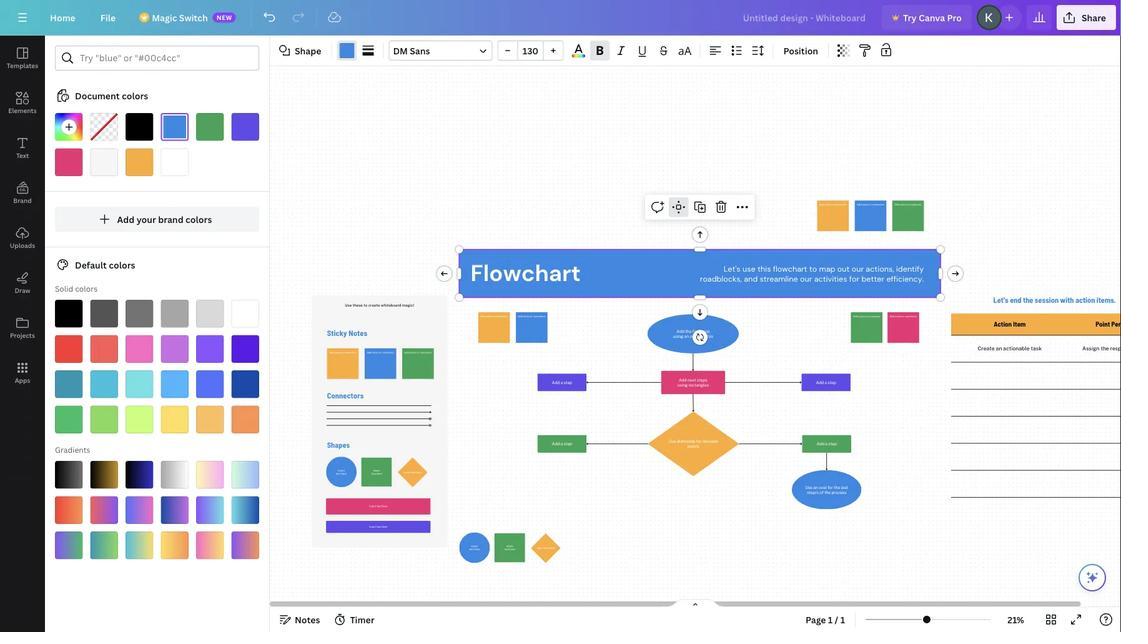 Task type: describe. For each thing, give the bounding box(es) containing it.
use
[[743, 264, 756, 274]]

show pages image
[[666, 598, 726, 608]]

linear gradient 90°: #5170ff, #ff66c4 image
[[126, 496, 153, 524]]

flowchart
[[773, 264, 807, 274]]

apps
[[15, 376, 30, 384]]

solid colors
[[55, 283, 98, 294]]

with
[[1060, 295, 1074, 304]]

bright red #ff3131 image
[[55, 335, 83, 363]]

linear gradient 90°: #0cc0df, #ffde59 image
[[126, 532, 153, 559]]

dark turquoise #0097b2 image
[[55, 370, 83, 398]]

dm sans button
[[389, 41, 493, 61]]

add your brand colors button
[[55, 207, 259, 232]]

sticky
[[327, 328, 347, 338]]

draw
[[15, 286, 30, 295]]

document colors
[[75, 90, 148, 102]]

brand
[[158, 213, 183, 225]]

default
[[75, 259, 107, 271]]

notes inside button
[[295, 614, 320, 626]]

dm
[[393, 45, 408, 57]]

uploads button
[[0, 216, 45, 260]]

linear gradient 90°: #000000, #737373 image
[[55, 461, 83, 489]]

linear gradient 90°: #5de0e6, #004aad image
[[231, 496, 259, 524]]

page 1 / 1
[[806, 614, 845, 626]]

#614aeb image
[[231, 113, 259, 141]]

linear gradient 90°: #004aad, #cb6ce6 image
[[161, 496, 189, 524]]

session
[[1035, 295, 1059, 304]]

linear gradient 90°: #5de0e6, #004aad image
[[231, 496, 259, 524]]

linear gradient 90°: #ff5757, #8c52ff image
[[90, 496, 118, 524]]

file button
[[90, 5, 126, 30]]

#f6f5f5 image
[[90, 148, 118, 176]]

action item
[[994, 320, 1026, 328]]

an
[[996, 346, 1002, 352]]

no color image
[[90, 113, 118, 141]]

templates
[[7, 61, 38, 70]]

home link
[[40, 5, 85, 30]]

shape
[[295, 45, 321, 57]]

light gray #d9d9d9 image
[[196, 300, 224, 328]]

let's end the session with action items.
[[994, 295, 1116, 304]]

colors for default colors
[[109, 259, 135, 271]]

let's for end
[[994, 295, 1009, 304]]

try canva pro button
[[882, 5, 972, 30]]

brand
[[13, 196, 32, 205]]

21% button
[[996, 610, 1036, 630]]

color range image
[[572, 54, 585, 57]]

#f6f5f5 image
[[90, 148, 118, 176]]

your
[[137, 213, 156, 225]]

and
[[744, 274, 758, 284]]

templates button
[[0, 36, 45, 81]]

streamline
[[760, 274, 798, 284]]

pro
[[947, 12, 962, 23]]

/
[[835, 614, 839, 626]]

1 1 from the left
[[828, 614, 833, 626]]

position
[[784, 45, 818, 57]]

canva assistant image
[[1085, 570, 1100, 585]]

assign
[[1083, 346, 1100, 352]]

let's use this flowchart to map out our actions, identify roadblocks, and streamline our activities for better efficiency.
[[700, 264, 924, 284]]

linear gradient 90°: #000000, #737373 image
[[55, 461, 83, 489]]

solid
[[55, 283, 73, 294]]

item
[[1013, 320, 1026, 328]]

magic
[[152, 12, 177, 23]]

create
[[978, 346, 995, 352]]

violet #5e17eb image
[[231, 335, 259, 363]]

this
[[758, 264, 771, 274]]

create an actionable task
[[978, 346, 1042, 352]]

gradients
[[55, 444, 90, 455]]

end
[[1010, 295, 1022, 304]]

pers
[[1112, 320, 1121, 328]]

draw button
[[0, 260, 45, 305]]

share
[[1082, 12, 1106, 23]]

linear gradient 90°: #004aad, #cb6ce6 image
[[161, 496, 189, 524]]

cobalt blue #004aad image
[[231, 370, 259, 398]]

text
[[16, 151, 29, 160]]

point
[[1096, 320, 1110, 328]]

task
[[1031, 346, 1042, 352]]

shapes
[[327, 441, 350, 450]]

dark gray #545454 image
[[90, 300, 118, 328]]

add
[[117, 213, 135, 225]]

items.
[[1097, 295, 1116, 304]]

efficiency.
[[887, 274, 924, 284]]

uploads
[[10, 241, 35, 250]]



Task type: locate. For each thing, give the bounding box(es) containing it.
action
[[994, 320, 1012, 328]]

to
[[809, 264, 817, 274]]

1 vertical spatial let's
[[994, 295, 1009, 304]]

roadblocks,
[[700, 274, 742, 284]]

white #ffffff image
[[231, 300, 259, 328], [231, 300, 259, 328]]

map
[[819, 264, 836, 274]]

light gray #d9d9d9 image
[[196, 300, 224, 328]]

0 horizontal spatial let's
[[724, 264, 741, 274]]

shape button
[[275, 41, 326, 61]]

gray #737373 image
[[126, 300, 153, 328], [126, 300, 153, 328]]

1
[[828, 614, 833, 626], [841, 614, 845, 626]]

1 vertical spatial the
[[1101, 346, 1109, 352]]

new
[[217, 13, 232, 22]]

0 vertical spatial the
[[1023, 295, 1033, 304]]

0 horizontal spatial the
[[1023, 295, 1033, 304]]

#ffffff image
[[161, 148, 189, 176]]

add your brand colors
[[117, 213, 212, 225]]

for
[[849, 274, 860, 284]]

file
[[100, 12, 116, 23]]

out
[[838, 264, 850, 274]]

page
[[806, 614, 826, 626]]

text button
[[0, 126, 45, 171]]

position button
[[779, 41, 823, 61]]

light blue #38b6ff image
[[161, 370, 189, 398], [161, 370, 189, 398]]

gray #a6a6a6 image
[[161, 300, 189, 328], [161, 300, 189, 328]]

linear gradient 90°: #8c52ff, #ff914d image
[[231, 532, 259, 559]]

actionable
[[1004, 346, 1030, 352]]

brand button
[[0, 171, 45, 216]]

#2288e6 image
[[339, 43, 354, 58], [339, 43, 354, 58], [161, 113, 189, 141], [161, 113, 189, 141]]

coral red #ff5757 image
[[90, 335, 118, 363], [90, 335, 118, 363]]

sans
[[410, 45, 430, 57]]

linear gradient 90°: #000000, #3533cd image
[[126, 461, 153, 489], [126, 461, 153, 489]]

colors for document colors
[[122, 90, 148, 102]]

timer
[[350, 614, 375, 626]]

#ef2675 image
[[55, 148, 83, 176], [55, 148, 83, 176]]

linear gradient 90°: #0097b2, #7ed957 image
[[90, 532, 118, 559], [90, 532, 118, 559]]

activities
[[814, 274, 847, 284]]

lime #c1ff72 image
[[126, 406, 153, 434]]

1 vertical spatial notes
[[295, 614, 320, 626]]

colors right document
[[122, 90, 148, 102]]

colors right default
[[109, 259, 135, 271]]

let's inside let's use this flowchart to map out our actions, identify roadblocks, and streamline our activities for better efficiency.
[[724, 264, 741, 274]]

notes right sticky
[[349, 328, 367, 338]]

colors right solid
[[75, 283, 98, 294]]

point pers
[[1096, 320, 1121, 328]]

1 right '/'
[[841, 614, 845, 626]]

linear gradient 90°: #ff66c4, #ffde59 image
[[196, 532, 224, 559]]

#ffaa2b image
[[126, 148, 153, 176], [126, 148, 153, 176]]

linear gradient 90°: #5170ff, #ff66c4 image
[[126, 496, 153, 524]]

#22a454 image
[[196, 113, 224, 141], [196, 113, 224, 141]]

– – number field
[[522, 45, 539, 57]]

our right "out"
[[852, 264, 864, 274]]

let's left end
[[994, 295, 1009, 304]]

orange #ff914d image
[[231, 406, 259, 434], [231, 406, 259, 434]]

aqua blue #0cc0df image
[[90, 370, 118, 398], [90, 370, 118, 398]]

pink #ff66c4 image
[[126, 335, 153, 363], [126, 335, 153, 363]]

#000000 image
[[126, 113, 153, 141], [126, 113, 153, 141]]

try canva pro
[[903, 12, 962, 23]]

elements button
[[0, 81, 45, 126]]

identify
[[896, 264, 924, 274]]

1 left '/'
[[828, 614, 833, 626]]

colors
[[122, 90, 148, 102], [186, 213, 212, 225], [109, 259, 135, 271], [75, 283, 98, 294]]

main menu bar
[[0, 0, 1121, 36]]

linear gradient 90°: #cdffd8, #94b9ff image
[[231, 461, 259, 489], [231, 461, 259, 489]]

linear gradient 90°: #fff7ad, #ffa9f9 image
[[196, 461, 224, 489], [196, 461, 224, 489]]

purple #8c52ff image
[[196, 335, 224, 363], [196, 335, 224, 363]]

yellow #ffde59 image
[[161, 406, 189, 434], [161, 406, 189, 434]]

1 horizontal spatial let's
[[994, 295, 1009, 304]]

linear gradient 90°: #0cc0df, #ffde59 image
[[126, 532, 153, 559]]

linear gradient 90°: #ff66c4, #ffde59 image
[[196, 532, 224, 559]]

resp
[[1111, 346, 1121, 352]]

dark gray #545454 image
[[90, 300, 118, 328]]

document
[[75, 90, 120, 102]]

apps button
[[0, 350, 45, 395]]

action
[[1076, 295, 1095, 304]]

linear gradient 90°: #8c52ff, #5ce1e6 image
[[196, 496, 224, 524], [196, 496, 224, 524]]

bright red #ff3131 image
[[55, 335, 83, 363]]

1 horizontal spatial 1
[[841, 614, 845, 626]]

grass green #7ed957 image
[[90, 406, 118, 434], [90, 406, 118, 434]]

group
[[498, 41, 564, 61]]

violet #5e17eb image
[[231, 335, 259, 363]]

magenta #cb6ce6 image
[[161, 335, 189, 363], [161, 335, 189, 363]]

better
[[862, 274, 885, 284]]

1 horizontal spatial the
[[1101, 346, 1109, 352]]

cobalt blue #004aad image
[[231, 370, 259, 398]]

1 horizontal spatial our
[[852, 264, 864, 274]]

21%
[[1008, 614, 1024, 626]]

let's left use
[[724, 264, 741, 274]]

canva
[[919, 12, 945, 23]]

home
[[50, 12, 75, 23]]

colors for solid colors
[[75, 283, 98, 294]]

linear gradient 90°: #a6a6a6, #ffffff image
[[161, 461, 189, 489], [161, 461, 189, 489]]

0 vertical spatial let's
[[724, 264, 741, 274]]

linear gradient 90°: #8c52ff, #00bf63 image
[[55, 532, 83, 559], [55, 532, 83, 559]]

magic switch
[[152, 12, 208, 23]]

elements
[[8, 106, 37, 115]]

linear gradient 90°: #ffde59, #ff914d image
[[161, 532, 189, 559]]

actions,
[[866, 264, 894, 274]]

0 horizontal spatial our
[[800, 274, 812, 284]]

Try "blue" or "#00c4cc" search field
[[80, 46, 251, 70]]

green #00bf63 image
[[55, 406, 83, 434], [55, 406, 83, 434]]

the left resp on the right
[[1101, 346, 1109, 352]]

linear gradient 90°: #ffde59, #ff914d image
[[161, 532, 189, 559]]

linear gradient 90°: #ff5757, #8c52ff image
[[90, 496, 118, 524]]

try
[[903, 12, 917, 23]]

0 horizontal spatial 1
[[828, 614, 833, 626]]

colors inside add your brand colors button
[[186, 213, 212, 225]]

royal blue #5271ff image
[[196, 370, 224, 398], [196, 370, 224, 398]]

projects
[[10, 331, 35, 340]]

#614aeb image
[[231, 113, 259, 141]]

default colors
[[75, 259, 135, 271]]

add a new color image
[[55, 113, 83, 141], [55, 113, 83, 141]]

notes button
[[275, 610, 325, 630]]

dark turquoise #0097b2 image
[[55, 370, 83, 398]]

linear gradient 90°: #ff3131, #ff914d image
[[55, 496, 83, 524], [55, 496, 83, 524]]

2 1 from the left
[[841, 614, 845, 626]]

#ffffff image
[[161, 148, 189, 176]]

lime #c1ff72 image
[[126, 406, 153, 434]]

notes
[[349, 328, 367, 338], [295, 614, 320, 626]]

let's
[[724, 264, 741, 274], [994, 295, 1009, 304]]

colors right "brand"
[[186, 213, 212, 225]]

no color image
[[90, 113, 118, 141]]

the right end
[[1023, 295, 1033, 304]]

1 horizontal spatial notes
[[349, 328, 367, 338]]

0 vertical spatial notes
[[349, 328, 367, 338]]

notes left timer "button"
[[295, 614, 320, 626]]

dm sans
[[393, 45, 430, 57]]

Design title text field
[[733, 5, 877, 30]]

assign the resp
[[1083, 346, 1121, 352]]

sticky notes
[[327, 328, 367, 338]]

our
[[852, 264, 864, 274], [800, 274, 812, 284]]

turquoise blue #5ce1e6 image
[[126, 370, 153, 398], [126, 370, 153, 398]]

the
[[1023, 295, 1033, 304], [1101, 346, 1109, 352]]

black #000000 image
[[55, 300, 83, 328], [55, 300, 83, 328]]

connectors
[[327, 391, 364, 400]]

peach #ffbd59 image
[[196, 406, 224, 434], [196, 406, 224, 434]]

timer button
[[330, 610, 380, 630]]

let's for use
[[724, 264, 741, 274]]

our left map
[[800, 274, 812, 284]]

switch
[[179, 12, 208, 23]]

linear gradient 90°: #8c52ff, #ff914d image
[[231, 532, 259, 559]]

0 horizontal spatial notes
[[295, 614, 320, 626]]

linear gradient 90°: #000000, #c89116 image
[[90, 461, 118, 489], [90, 461, 118, 489]]

side panel tab list
[[0, 36, 45, 395]]

share button
[[1057, 5, 1116, 30]]

projects button
[[0, 305, 45, 350]]



Task type: vqa. For each thing, say whether or not it's contained in the screenshot.
Create A Blank Comic Strip
no



